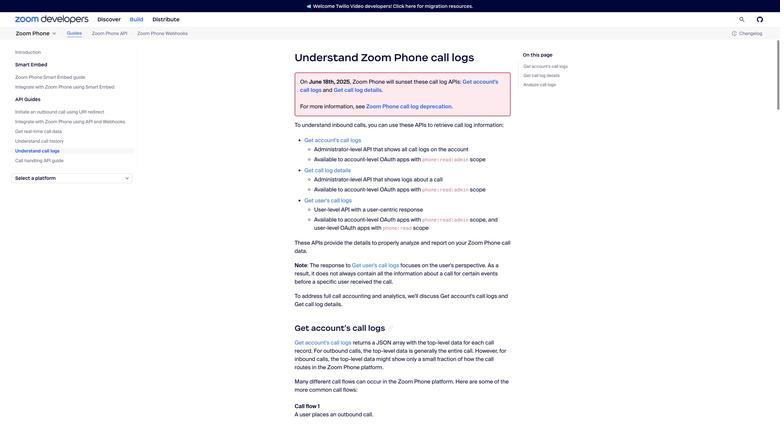 Task type: vqa. For each thing, say whether or not it's contained in the screenshot.
PATH PARAMETERS on the bottom
no



Task type: describe. For each thing, give the bounding box(es) containing it.
accounting
[[342, 293, 371, 300]]

only
[[407, 356, 417, 363]]

available inside get call log details administrator-level api that shows logs about a call available to account-level oauth apps with phone:read:admin scope
[[314, 186, 337, 194]]

1 vertical spatial get user's call logs link
[[352, 262, 399, 269]]

understand for understand zoom phone call logs
[[295, 51, 358, 64]]

handling
[[24, 158, 42, 164]]

api inside get call log details administrator-level api that shows logs about a call available to account-level oauth apps with phone:read:admin scope
[[363, 176, 372, 184]]

details inside these apis provide the details to properly analyze and report on your zoom phone call data.
[[354, 240, 371, 247]]

welcome twilio video developers! click here for migration resources.
[[313, 3, 473, 9]]

call for call handling api guide
[[15, 158, 23, 164]]

zoom phone call log deprecation link
[[366, 103, 452, 110]]

scope,
[[470, 216, 487, 224]]

retrieve
[[434, 122, 453, 129]]

0 vertical spatial embed
[[31, 62, 47, 68]]

to inside get account's call logs administrator-level api that shows all call logs on the account available to account-level oauth apps with phone:read:admin scope
[[338, 156, 343, 163]]

to inside these apis provide the details to properly analyze and report on your zoom phone call data.
[[372, 240, 377, 247]]

analyze
[[400, 240, 419, 247]]

call flow 1 a user places an outbound call.
[[295, 403, 373, 419]]

available inside get account's call logs administrator-level api that shows all call logs on the account available to account-level oauth apps with phone:read:admin scope
[[314, 156, 337, 163]]

phone:read scope
[[383, 225, 429, 232]]

your
[[456, 240, 467, 247]]

0 vertical spatial outbound
[[37, 109, 57, 115]]

18th,
[[323, 78, 335, 86]]

apps inside get account's call logs administrator-level api that shows all call logs on the account available to account-level oauth apps with phone:read:admin scope
[[397, 156, 409, 163]]

sunset
[[395, 78, 412, 86]]

introduction
[[15, 49, 41, 55]]

get user's call logs
[[304, 197, 352, 205]]

entire
[[448, 348, 462, 355]]

you
[[368, 122, 377, 129]]

in inside returns a json array with the top-level data for each call record. for outbound calls, the top-level data is generally the entire call. however, for inbound calls, the top-level data might show only a small fraction of how the call routes in the zoom phone platform.
[[312, 364, 316, 371]]

places
[[312, 411, 329, 419]]

focuses
[[401, 262, 421, 269]]

occur
[[367, 379, 381, 386]]

1 horizontal spatial user-
[[367, 206, 380, 214]]

analyze call logs
[[524, 82, 556, 87]]

use
[[389, 122, 398, 129]]

on june 18th, 2025 , zoom phone will sunset these call log apis:
[[300, 78, 463, 86]]

get call log details administrator-level api that shows logs about a call available to account-level oauth apps with phone:read:admin scope
[[304, 167, 486, 194]]

0 vertical spatial .
[[382, 87, 383, 94]]

routes
[[295, 364, 311, 371]]

0 horizontal spatial webhooks
[[103, 119, 125, 125]]

page
[[541, 52, 553, 58]]

1 vertical spatial guides
[[24, 97, 40, 102]]

fraction
[[437, 356, 456, 363]]

information,
[[324, 103, 354, 110]]

provide
[[324, 240, 343, 247]]

flows:
[[343, 387, 357, 394]]

in inside "many different call flows can occur in the zoom phone platform. here are some of the more common call flows:"
[[383, 379, 387, 386]]

on for on this page
[[523, 52, 530, 58]]

zoom phone webhooks
[[137, 30, 188, 36]]

with inside returns a json array with the top-level data for each call record. for outbound calls, the top-level data is generally the entire call. however, for inbound calls, the top-level data might show only a small fraction of how the call routes in the zoom phone platform.
[[406, 340, 417, 347]]

will
[[386, 78, 394, 86]]

get account's call logs link up get call log details
[[524, 63, 568, 70]]

as
[[488, 262, 494, 269]]

user- inside scope, and user-level oauth apps with
[[314, 225, 327, 232]]

history
[[49, 138, 64, 144]]

common
[[309, 387, 332, 394]]

does
[[316, 270, 328, 278]]

different
[[310, 379, 331, 386]]

guides link
[[67, 30, 82, 37]]

analyze call logs link
[[524, 81, 568, 88]]

0 horizontal spatial user's
[[315, 197, 330, 205]]

a
[[295, 411, 298, 419]]

not
[[330, 270, 338, 278]]

that for oauth
[[373, 176, 383, 184]]

the
[[310, 262, 319, 269]]

logs inside alert
[[311, 87, 322, 94]]

apps up phone:read scope
[[397, 216, 409, 224]]

call inside these apis provide the details to properly analyze and report on your zoom phone call data.
[[502, 240, 510, 247]]

logs inside to address full call accounting and analytics, we'll discuss get account's call logs and get call log details.
[[486, 293, 497, 300]]

account's inside to address full call accounting and analytics, we'll discuss get account's call logs and get call log details.
[[451, 293, 475, 300]]

1 horizontal spatial top-
[[373, 348, 383, 355]]

for left the each
[[463, 340, 470, 347]]

these
[[295, 240, 310, 247]]

administrator- for call
[[314, 146, 350, 153]]

with inside get call log details administrator-level api that shows logs about a call available to account-level oauth apps with phone:read:admin scope
[[411, 186, 421, 194]]

with inside get account's call logs administrator-level api that shows all call logs on the account available to account-level oauth apps with phone:read:admin scope
[[411, 156, 421, 163]]

returns a json array with the top-level data for each call record. for outbound calls, the top-level data is generally the entire call. however, for inbound calls, the top-level data might show only a small fraction of how the call routes in the zoom phone platform.
[[295, 340, 506, 371]]

initiate an outbound call using uri redirect
[[15, 109, 104, 115]]

apis inside these apis provide the details to properly analyze and report on your zoom phone call data.
[[311, 240, 323, 247]]

:
[[307, 262, 309, 269]]

and inside scope, and user-level oauth apps with
[[488, 216, 498, 224]]

address
[[302, 293, 322, 300]]

available to account-level oauth apps with phone:read:admin
[[314, 216, 469, 224]]

all inside get account's call logs administrator-level api that shows all call logs on the account available to account-level oauth apps with phone:read:admin scope
[[402, 146, 407, 153]]

0 horizontal spatial guide
[[52, 158, 64, 164]]

log up see
[[355, 87, 363, 94]]

many different call flows can occur in the zoom phone platform. here are some of the more common call flows:
[[295, 379, 509, 394]]

get call log details
[[524, 73, 560, 78]]

call handling api guide
[[15, 158, 64, 164]]

zoom developer logo image
[[15, 15, 88, 24]]

zoom phone webhooks link
[[137, 30, 188, 37]]

phone:read:admin inside get account's call logs administrator-level api that shows all call logs on the account available to account-level oauth apps with phone:read:admin scope
[[422, 157, 469, 163]]

call. inside focuses on the user's perspective. as a result, it does not always contain all the information about a call for certain events before a specific user received the call.
[[383, 279, 393, 286]]

welcome
[[313, 3, 335, 9]]

focuses on the user's perspective. as a result, it does not always contain all the information about a call for certain events before a specific user received the call.
[[295, 262, 499, 286]]

on inside these apis provide the details to properly analyze and report on your zoom phone call data.
[[448, 240, 455, 247]]

can inside "many different call flows can occur in the zoom phone platform. here are some of the more common call flows:"
[[356, 379, 366, 386]]

for more information, see zoom phone call log deprecation .
[[300, 103, 453, 110]]

on inside focuses on the user's perspective. as a result, it does not always contain all the information about a call for certain events before a specific user received the call.
[[422, 262, 428, 269]]

using for smart
[[73, 84, 84, 90]]

2 vertical spatial embed
[[99, 84, 114, 90]]

flow
[[306, 403, 316, 411]]

log inside get call log details administrator-level api that shows logs about a call available to account-level oauth apps with phone:read:admin scope
[[325, 167, 333, 174]]

data down array
[[396, 348, 408, 355]]

and inside these apis provide the details to properly analyze and report on your zoom phone call data.
[[421, 240, 430, 247]]

however,
[[475, 348, 498, 355]]

on inside get account's call logs administrator-level api that shows all call logs on the account available to account-level oauth apps with phone:read:admin scope
[[431, 146, 437, 153]]

redirect
[[88, 109, 104, 115]]

each
[[472, 340, 484, 347]]

json
[[376, 340, 391, 347]]

platform. inside "many different call flows can occur in the zoom phone platform. here are some of the more common call flows:"
[[432, 379, 454, 386]]

initiate
[[15, 109, 29, 115]]

array
[[393, 340, 405, 347]]

many
[[295, 379, 308, 386]]

0 vertical spatial inbound
[[332, 122, 353, 129]]

the inside get account's call logs administrator-level api that shows all call logs on the account available to account-level oauth apps with phone:read:admin scope
[[438, 146, 447, 153]]

3 account- from the top
[[344, 216, 367, 224]]

1 vertical spatial smart
[[43, 74, 56, 80]]

call for call flow 1 a user places an outbound call.
[[295, 403, 305, 411]]

we'll
[[408, 293, 418, 300]]

scope inside get account's call logs administrator-level api that shows all call logs on the account available to account-level oauth apps with phone:read:admin scope
[[470, 156, 486, 163]]

get account's call logs for get account's call logs link on top of record.
[[295, 340, 351, 347]]

using for api
[[73, 119, 84, 125]]

call. inside returns a json array with the top-level data for each call record. for outbound calls, the top-level data is generally the entire call. however, for inbound calls, the top-level data might show only a small fraction of how the call routes in the zoom phone platform.
[[464, 348, 474, 355]]

get account's call logs down details. at bottom left
[[295, 324, 385, 333]]

zoom phone api link
[[92, 30, 127, 37]]

the inside these apis provide the details to properly analyze and report on your zoom phone call data.
[[344, 240, 353, 247]]

for right however,
[[499, 348, 506, 355]]

0 vertical spatial response
[[399, 206, 423, 214]]

details inside get call log details administrator-level api that shows logs about a call available to account-level oauth apps with phone:read:admin scope
[[334, 167, 351, 174]]

account
[[448, 146, 468, 153]]

changelog link
[[732, 30, 762, 36]]

these apis provide the details to properly analyze and report on your zoom phone call data.
[[295, 240, 510, 255]]

centric
[[380, 206, 398, 214]]

apis:
[[448, 78, 461, 86]]

0 horizontal spatial response
[[320, 262, 344, 269]]

0 horizontal spatial an
[[31, 109, 36, 115]]

deprecation
[[420, 103, 452, 110]]

all inside focuses on the user's perspective. as a result, it does not always contain all the information about a call for certain events before a specific user received the call.
[[377, 270, 383, 278]]

on this page
[[523, 52, 553, 58]]

0 vertical spatial top-
[[427, 340, 438, 347]]

1
[[318, 403, 320, 411]]

returns
[[353, 340, 371, 347]]

1 vertical spatial embed
[[57, 74, 72, 80]]

migration
[[425, 3, 448, 9]]

how
[[464, 356, 474, 363]]

oauth inside get call log details administrator-level api that shows logs about a call available to account-level oauth apps with phone:read:admin scope
[[380, 186, 396, 194]]

here
[[405, 3, 416, 9]]

0 vertical spatial smart
[[15, 62, 30, 68]]

phone:read
[[383, 226, 412, 231]]

outbound inside returns a json array with the top-level data for each call record. for outbound calls, the top-level data is generally the entire call. however, for inbound calls, the top-level data might show only a small fraction of how the call routes in the zoom phone platform.
[[323, 348, 348, 355]]

these inside alert
[[414, 78, 428, 86]]

1 horizontal spatial guide
[[73, 74, 85, 80]]

account's inside get account's call logs administrator-level api that shows all call logs on the account available to account-level oauth apps with phone:read:admin scope
[[315, 137, 339, 144]]

result,
[[295, 270, 310, 278]]

0 vertical spatial calls,
[[354, 122, 367, 129]]

0 vertical spatial can
[[378, 122, 388, 129]]

shows for all
[[384, 146, 400, 153]]

perspective.
[[455, 262, 486, 269]]

2025
[[336, 78, 350, 86]]

api inside get account's call logs administrator-level api that shows all call logs on the account available to account-level oauth apps with phone:read:admin scope
[[363, 146, 372, 153]]

2 vertical spatial scope
[[413, 225, 429, 232]]

1 vertical spatial .
[[452, 103, 453, 110]]

more inside alert
[[310, 103, 323, 110]]

notification image
[[307, 4, 313, 8]]

zoom inside these apis provide the details to properly analyze and report on your zoom phone call data.
[[468, 240, 483, 247]]

get inside get account's call logs administrator-level api that shows all call logs on the account available to account-level oauth apps with phone:read:admin scope
[[304, 137, 314, 144]]

of inside "many different call flows can occur in the zoom phone platform. here are some of the more common call flows:"
[[494, 379, 499, 386]]



Task type: locate. For each thing, give the bounding box(es) containing it.
to for to understand inbound calls, you can use these apis to retrieve call log information:
[[295, 122, 301, 129]]

0 horizontal spatial inbound
[[295, 356, 315, 363]]

. down on june 18th, 2025 , zoom phone will sunset these call log apis:
[[382, 87, 383, 94]]

2 shows from the top
[[384, 176, 400, 184]]

guides up initiate at top
[[24, 97, 40, 102]]

menu containing introduction
[[12, 46, 137, 168]]

specific
[[317, 279, 337, 286]]

platform. left here
[[432, 379, 454, 386]]

apps inside scope, and user-level oauth apps with
[[357, 225, 370, 232]]

integrate with zoom phone using api and webhooks
[[15, 119, 125, 125]]

embed up integrate with zoom phone using smart embed
[[57, 74, 72, 80]]

changelog
[[739, 30, 762, 36]]

apps up get call log details administrator-level api that shows logs about a call available to account-level oauth apps with phone:read:admin scope
[[397, 156, 409, 163]]

1 that from the top
[[373, 146, 383, 153]]

log inside to address full call accounting and analytics, we'll discuss get account's call logs and get call log details.
[[315, 301, 323, 308]]

0 vertical spatial using
[[73, 84, 84, 90]]

3 available from the top
[[314, 216, 337, 224]]

inbound down "information,"
[[332, 122, 353, 129]]

1 vertical spatial administrator-
[[314, 176, 350, 184]]

data left might
[[364, 356, 375, 363]]

apps
[[397, 156, 409, 163], [397, 186, 409, 194], [397, 216, 409, 224], [357, 225, 370, 232]]

all down to understand inbound calls, you can use these apis to retrieve call log information:
[[402, 146, 407, 153]]

2 phone:read:admin from the top
[[422, 187, 469, 193]]

flows
[[342, 379, 355, 386]]

1 vertical spatial in
[[383, 379, 387, 386]]

received
[[350, 279, 372, 286]]

user
[[338, 279, 349, 286], [300, 411, 311, 419]]

more down many
[[295, 387, 308, 394]]

calls, down returns
[[349, 348, 362, 355]]

with inside scope, and user-level oauth apps with
[[371, 225, 381, 232]]

more inside "many different call flows can occur in the zoom phone platform. here are some of the more common call flows:"
[[295, 387, 308, 394]]

note
[[295, 262, 307, 269]]

phone:read:admin
[[422, 157, 469, 163], [422, 187, 469, 193], [422, 217, 469, 223]]

log
[[540, 73, 546, 78], [439, 78, 447, 86], [355, 87, 363, 94], [411, 103, 419, 110], [464, 122, 472, 129], [325, 167, 333, 174], [315, 301, 323, 308]]

2 administrator- from the top
[[314, 176, 350, 184]]

0 vertical spatial call.
[[383, 279, 393, 286]]

that for account-
[[373, 146, 383, 153]]

user's inside focuses on the user's perspective. as a result, it does not always contain all the information about a call for certain events before a specific user received the call.
[[439, 262, 454, 269]]

on left account
[[431, 146, 437, 153]]

account- inside get account's call logs administrator-level api that shows all call logs on the account available to account-level oauth apps with phone:read:admin scope
[[344, 156, 367, 163]]

user's
[[315, 197, 330, 205], [362, 262, 377, 269], [439, 262, 454, 269]]

search image
[[739, 17, 745, 22], [739, 17, 745, 22]]

get account's call logs link up record.
[[295, 340, 351, 347]]

phone:read:admin inside get call log details administrator-level api that shows logs about a call available to account-level oauth apps with phone:read:admin scope
[[422, 187, 469, 193]]

note : the response to get user's call logs
[[295, 262, 399, 269]]

1 vertical spatial platform.
[[432, 379, 454, 386]]

using up the uri
[[73, 84, 84, 90]]

to inside to address full call accounting and analytics, we'll discuss get account's call logs and get call log details.
[[295, 293, 301, 300]]

scope, and user-level oauth apps with
[[314, 216, 498, 232]]

1 vertical spatial all
[[377, 270, 383, 278]]

logs inside get call log details administrator-level api that shows logs about a call available to account-level oauth apps with phone:read:admin scope
[[402, 176, 412, 184]]

administrator- inside get account's call logs administrator-level api that shows all call logs on the account available to account-level oauth apps with phone:read:admin scope
[[314, 146, 350, 153]]

apps inside get call log details administrator-level api that shows logs about a call available to account-level oauth apps with phone:read:admin scope
[[397, 186, 409, 194]]

for up understand
[[300, 103, 308, 110]]

of left how
[[458, 356, 463, 363]]

of inside returns a json array with the top-level data for each call record. for outbound calls, the top-level data is generally the entire call. however, for inbound calls, the top-level data might show only a small fraction of how the call routes in the zoom phone platform.
[[458, 356, 463, 363]]

1 horizontal spatial user's
[[362, 262, 377, 269]]

integrate
[[15, 84, 34, 90], [15, 119, 34, 125]]

for inside returns a json array with the top-level data for each call record. for outbound calls, the top-level data is generally the entire call. however, for inbound calls, the top-level data might show only a small fraction of how the call routes in the zoom phone platform.
[[314, 348, 322, 355]]

1 account- from the top
[[344, 156, 367, 163]]

scope inside get call log details administrator-level api that shows logs about a call available to account-level oauth apps with phone:read:admin scope
[[470, 186, 486, 194]]

2 vertical spatial on
[[422, 262, 428, 269]]

zoom phone
[[16, 30, 50, 37]]

0 horizontal spatial user-
[[314, 225, 327, 232]]

notification image
[[307, 4, 311, 8]]

phone:read:admin inside available to account-level oauth apps with phone:read:admin
[[422, 217, 469, 223]]

1 horizontal spatial user
[[338, 279, 349, 286]]

log left apis:
[[439, 78, 447, 86]]

information:
[[474, 122, 504, 129]]

report
[[431, 240, 447, 247]]

understand up handling
[[15, 148, 41, 154]]

details inside alert
[[364, 87, 382, 94]]

resources.
[[449, 3, 473, 9]]

to
[[428, 122, 433, 129], [338, 156, 343, 163], [338, 186, 343, 194], [338, 216, 343, 224], [372, 240, 377, 247], [346, 262, 351, 269]]

1 vertical spatial call.
[[464, 348, 474, 355]]

get account's call logs link up the zoom phone call log deprecation link
[[300, 78, 498, 94]]

call inside focuses on the user's perspective. as a result, it does not always contain all the information about a call for certain events before a specific user received the call.
[[444, 270, 453, 278]]

call left handling
[[15, 158, 23, 164]]

calls, left you
[[354, 122, 367, 129]]

shows inside get account's call logs administrator-level api that shows all call logs on the account available to account-level oauth apps with phone:read:admin scope
[[384, 146, 400, 153]]

some
[[479, 379, 493, 386]]

that
[[373, 146, 383, 153], [373, 176, 383, 184]]

0 vertical spatial for
[[300, 103, 308, 110]]

1 vertical spatial get call log details link
[[334, 87, 382, 94]]

top- up 'flows'
[[340, 356, 351, 363]]

outbound inside 'call flow 1 a user places an outbound call.'
[[338, 411, 362, 419]]

available
[[314, 156, 337, 163], [314, 186, 337, 194], [314, 216, 337, 224]]

get user's call logs link
[[304, 197, 352, 205], [352, 262, 399, 269]]

integrate down initiate at top
[[15, 119, 34, 125]]

inbound inside returns a json array with the top-level data for each call record. for outbound calls, the top-level data is generally the entire call. however, for inbound calls, the top-level data might show only a small fraction of how the call routes in the zoom phone platform.
[[295, 356, 315, 363]]

on inside alert
[[300, 78, 308, 86]]

data up entire
[[451, 340, 462, 347]]

1 administrator- from the top
[[314, 146, 350, 153]]

integrate up api guides
[[15, 84, 34, 90]]

understand for understand call logs
[[15, 148, 41, 154]]

1 vertical spatial scope
[[470, 186, 486, 194]]

1 vertical spatial understand
[[15, 138, 40, 144]]

analytics,
[[383, 293, 406, 300]]

2 integrate from the top
[[15, 119, 34, 125]]

of
[[458, 356, 463, 363], [494, 379, 499, 386]]

on left june
[[300, 78, 308, 86]]

2 horizontal spatial user's
[[439, 262, 454, 269]]

0 vertical spatial webhooks
[[165, 30, 188, 36]]

down image
[[52, 32, 56, 35]]

0 horizontal spatial platform.
[[361, 364, 384, 371]]

0 vertical spatial that
[[373, 146, 383, 153]]

video
[[350, 3, 364, 9]]

user- down user-
[[314, 225, 327, 232]]

1 horizontal spatial response
[[399, 206, 423, 214]]

0 vertical spatial on
[[431, 146, 437, 153]]

using
[[73, 84, 84, 90], [67, 109, 78, 115], [73, 119, 84, 125]]

2 vertical spatial smart
[[86, 84, 98, 90]]

about
[[414, 176, 428, 184], [424, 270, 438, 278]]

1 phone:read:admin from the top
[[422, 157, 469, 163]]

user-
[[314, 206, 328, 214]]

oauth inside scope, and user-level oauth apps with
[[340, 225, 356, 232]]

oauth down centric
[[380, 216, 396, 224]]

0 vertical spatial integrate
[[15, 84, 34, 90]]

top-
[[427, 340, 438, 347], [373, 348, 383, 355], [340, 356, 351, 363]]

using up integrate with zoom phone using api and webhooks
[[67, 109, 78, 115]]

1 vertical spatial integrate
[[15, 119, 34, 125]]

get account's call logs for get account's call logs link above get call log details
[[524, 64, 568, 69]]

2 vertical spatial outbound
[[338, 411, 362, 419]]

an inside 'call flow 1 a user places an outbound call.'
[[330, 411, 336, 419]]

an right places
[[330, 411, 336, 419]]

1 vertical spatial using
[[67, 109, 78, 115]]

0 vertical spatial apis
[[415, 122, 427, 129]]

welcome twilio video developers! click here for migration resources. link
[[301, 3, 479, 9]]

a inside get call log details administrator-level api that shows logs about a call available to account-level oauth apps with phone:read:admin scope
[[430, 176, 433, 184]]

zoom phone smart embed guide
[[15, 74, 85, 80]]

properly
[[378, 240, 399, 247]]

0 vertical spatial on
[[523, 52, 530, 58]]

understand
[[302, 122, 331, 129]]

1 vertical spatial that
[[373, 176, 383, 184]]

phone inside returns a json array with the top-level data for each call record. for outbound calls, the top-level data is generally the entire call. however, for inbound calls, the top-level data might show only a small fraction of how the call routes in the zoom phone platform.
[[343, 364, 360, 371]]

and get call log details .
[[322, 87, 383, 94]]

user's up user-
[[315, 197, 330, 205]]

administrator-
[[314, 146, 350, 153], [314, 176, 350, 184]]

user inside focuses on the user's perspective. as a result, it does not always contain all the information about a call for certain events before a specific user received the call.
[[338, 279, 349, 286]]

0 vertical spatial call
[[15, 158, 23, 164]]

record.
[[295, 348, 313, 355]]

1 horizontal spatial on
[[431, 146, 437, 153]]

of right some
[[494, 379, 499, 386]]

for right here on the right top of the page
[[417, 3, 424, 9]]

on right focuses at bottom
[[422, 262, 428, 269]]

get call log details link up the analyze call logs link
[[524, 72, 568, 79]]

oauth up centric
[[380, 186, 396, 194]]

for right record.
[[314, 348, 322, 355]]

0 vertical spatial get call log details link
[[524, 72, 568, 79]]

administrator- inside get call log details administrator-level api that shows logs about a call available to account-level oauth apps with phone:read:admin scope
[[314, 176, 350, 184]]

smart embed
[[15, 62, 47, 68]]

get real-time call data
[[15, 129, 62, 135]]

0 horizontal spatial user
[[300, 411, 311, 419]]

phone inside these apis provide the details to properly analyze and report on your zoom phone call data.
[[484, 240, 500, 247]]

response up scope, and user-level oauth apps with
[[399, 206, 423, 214]]

2 vertical spatial phone:read:admin
[[422, 217, 469, 223]]

1 integrate from the top
[[15, 84, 34, 90]]

0 vertical spatial phone:read:admin
[[422, 157, 469, 163]]

smart up integrate with zoom phone using smart embed
[[43, 74, 56, 80]]

phone
[[32, 30, 50, 37], [105, 30, 119, 36], [151, 30, 164, 36], [394, 51, 428, 64], [29, 74, 42, 80], [369, 78, 385, 86], [58, 84, 72, 90], [382, 103, 399, 110], [58, 119, 72, 125], [484, 240, 500, 247], [343, 364, 360, 371], [414, 379, 430, 386]]

log left the information:
[[464, 122, 472, 129]]

1 shows from the top
[[384, 146, 400, 153]]

0 vertical spatial get user's call logs link
[[304, 197, 352, 205]]

1 vertical spatial calls,
[[349, 348, 362, 355]]

0 vertical spatial all
[[402, 146, 407, 153]]

1 vertical spatial these
[[399, 122, 414, 129]]

0 horizontal spatial .
[[382, 87, 383, 94]]

1 vertical spatial more
[[295, 387, 308, 394]]

apps down "user-level api with a user-centric response" on the top of page
[[357, 225, 370, 232]]

2 vertical spatial get call log details link
[[304, 167, 351, 174]]

1 horizontal spatial on
[[523, 52, 530, 58]]

2 vertical spatial top-
[[340, 356, 351, 363]]

might
[[376, 356, 391, 363]]

information
[[394, 270, 423, 278]]

shows down use
[[384, 146, 400, 153]]

log up analyze call logs
[[540, 73, 546, 78]]

0 vertical spatial understand
[[295, 51, 358, 64]]

these right use
[[399, 122, 414, 129]]

zoom
[[16, 30, 31, 37], [92, 30, 104, 36], [137, 30, 150, 36], [361, 51, 391, 64], [15, 74, 28, 80], [353, 78, 367, 86], [45, 84, 57, 90], [366, 103, 381, 110], [45, 119, 57, 125], [468, 240, 483, 247], [327, 364, 342, 371], [398, 379, 413, 386]]

in right occur
[[383, 379, 387, 386]]

get account's call logs
[[524, 64, 568, 69], [300, 78, 498, 94], [295, 324, 385, 333], [295, 340, 351, 347]]

call. inside 'call flow 1 a user places an outbound call.'
[[363, 411, 373, 419]]

1 vertical spatial to
[[295, 293, 301, 300]]

integrate for integrate with zoom phone using api and webhooks
[[15, 119, 34, 125]]

in
[[312, 364, 316, 371], [383, 379, 387, 386]]

2 vertical spatial understand
[[15, 148, 41, 154]]

to understand inbound calls, you can use these apis to retrieve call log information:
[[295, 122, 504, 129]]

zoom phone api
[[92, 30, 127, 36]]

user-
[[367, 206, 380, 214], [314, 225, 327, 232]]

log left the deprecation
[[411, 103, 419, 110]]

0 horizontal spatial on
[[422, 262, 428, 269]]

on left this
[[523, 52, 530, 58]]

0 vertical spatial shows
[[384, 146, 400, 153]]

1 vertical spatial call
[[295, 403, 305, 411]]

top- up might
[[373, 348, 383, 355]]

guide
[[73, 74, 85, 80], [52, 158, 64, 164]]

about inside focuses on the user's perspective. as a result, it does not always contain all the information about a call for certain events before a specific user received the call.
[[424, 270, 438, 278]]

to for to address full call accounting and analytics, we'll discuss get account's call logs and get call log details.
[[295, 293, 301, 300]]

get account's call logs up get call log details
[[524, 64, 568, 69]]

get call log details link up get user's call logs
[[304, 167, 351, 174]]

2 vertical spatial call.
[[363, 411, 373, 419]]

platform. down might
[[361, 364, 384, 371]]

response up not
[[320, 262, 344, 269]]

user-level api with a user-centric response
[[314, 206, 423, 214]]

2 vertical spatial using
[[73, 119, 84, 125]]

menu
[[12, 46, 137, 168]]

history image
[[732, 31, 737, 36]]

get call log details link down ,
[[334, 87, 382, 94]]

and inside alert
[[323, 87, 332, 94]]

all right the contain
[[377, 270, 383, 278]]

1 vertical spatial for
[[314, 348, 322, 355]]

0 horizontal spatial can
[[356, 379, 366, 386]]

on for on june 18th, 2025 , zoom phone will sunset these call log apis:
[[300, 78, 308, 86]]

using down the uri
[[73, 119, 84, 125]]

apps up centric
[[397, 186, 409, 194]]

smart down introduction
[[15, 62, 30, 68]]

in right routes
[[312, 364, 316, 371]]

get account's call logs inside alert
[[300, 78, 498, 94]]

get
[[524, 64, 531, 69], [524, 73, 531, 78], [463, 78, 472, 86], [334, 87, 343, 94], [15, 129, 23, 135], [304, 137, 314, 144], [304, 167, 314, 174], [304, 197, 314, 205], [352, 262, 361, 269], [440, 293, 449, 300], [295, 301, 304, 308], [295, 324, 309, 333], [295, 340, 304, 347]]

administrator- up get user's call logs
[[314, 176, 350, 184]]

0 horizontal spatial of
[[458, 356, 463, 363]]

0 vertical spatial user
[[338, 279, 349, 286]]

details.
[[324, 301, 342, 308]]

shows for logs
[[384, 176, 400, 184]]

0 vertical spatial about
[[414, 176, 428, 184]]

0 vertical spatial administrator-
[[314, 146, 350, 153]]

oauth up provide
[[340, 225, 356, 232]]

uri
[[79, 109, 87, 115]]

webhooks inside zoom phone webhooks link
[[165, 30, 188, 36]]

github image
[[757, 16, 763, 23], [757, 16, 763, 23]]

0 vertical spatial guides
[[67, 30, 82, 36]]

platform. inside returns a json array with the top-level data for each call record. for outbound calls, the top-level data is generally the entire call. however, for inbound calls, the top-level data might show only a small fraction of how the call routes in the zoom phone platform.
[[361, 364, 384, 371]]

1 vertical spatial of
[[494, 379, 499, 386]]

get account's call logs link down understand
[[304, 137, 361, 144]]

log down address
[[315, 301, 323, 308]]

0 horizontal spatial embed
[[31, 62, 47, 68]]

zoom inside "many different call flows can occur in the zoom phone platform. here are some of the more common call flows:"
[[398, 379, 413, 386]]

embed up redirect
[[99, 84, 114, 90]]

for inside focuses on the user's perspective. as a result, it does not always contain all the information about a call for certain events before a specific user received the call.
[[454, 270, 461, 278]]

integrate for integrate with zoom phone using smart embed
[[15, 84, 34, 90]]

shows down get account's call logs administrator-level api that shows all call logs on the account available to account-level oauth apps with phone:read:admin scope
[[384, 176, 400, 184]]

embed
[[31, 62, 47, 68], [57, 74, 72, 80], [99, 84, 114, 90]]

to left understand
[[295, 122, 301, 129]]

1 horizontal spatial platform.
[[432, 379, 454, 386]]

oauth
[[380, 156, 396, 163], [380, 186, 396, 194], [380, 216, 396, 224], [340, 225, 356, 232]]

administrator- down understand
[[314, 146, 350, 153]]

alert containing on
[[295, 73, 511, 117]]

user's down "report"
[[439, 262, 454, 269]]

response
[[399, 206, 423, 214], [320, 262, 344, 269]]

2 horizontal spatial call.
[[464, 348, 474, 355]]

embed down introduction
[[31, 62, 47, 68]]

analyze
[[524, 82, 539, 87]]

2 vertical spatial available
[[314, 216, 337, 224]]

user right a
[[300, 411, 311, 419]]

1 vertical spatial about
[[424, 270, 438, 278]]

can right you
[[378, 122, 388, 129]]

1 to from the top
[[295, 122, 301, 129]]

1 horizontal spatial guides
[[67, 30, 82, 36]]

june
[[309, 78, 322, 86]]

1 horizontal spatial inbound
[[332, 122, 353, 129]]

guide up integrate with zoom phone using smart embed
[[73, 74, 85, 80]]

account-
[[344, 156, 367, 163], [344, 186, 367, 194], [344, 216, 367, 224]]

2 vertical spatial account-
[[344, 216, 367, 224]]

1 vertical spatial guide
[[52, 158, 64, 164]]

to inside get call log details administrator-level api that shows logs about a call available to account-level oauth apps with phone:read:admin scope
[[338, 186, 343, 194]]

0 horizontal spatial call
[[15, 158, 23, 164]]

data up the "history"
[[52, 129, 62, 135]]

call up a
[[295, 403, 305, 411]]

generally
[[414, 348, 437, 355]]

get call log details link
[[524, 72, 568, 79], [334, 87, 382, 94], [304, 167, 351, 174]]

guide down the "history"
[[52, 158, 64, 164]]

understand for understand call history
[[15, 138, 40, 144]]

1 horizontal spatial call.
[[383, 279, 393, 286]]

2 that from the top
[[373, 176, 383, 184]]

understand down real-
[[15, 138, 40, 144]]

1 horizontal spatial smart
[[43, 74, 56, 80]]

3 phone:read:admin from the top
[[422, 217, 469, 223]]

understand up 18th, on the left top of the page
[[295, 51, 358, 64]]

1 vertical spatial account-
[[344, 186, 367, 194]]

shows
[[384, 146, 400, 153], [384, 176, 400, 184]]

data.
[[295, 248, 307, 255]]

get account's call logs up the zoom phone call log deprecation link
[[300, 78, 498, 94]]

to left address
[[295, 293, 301, 300]]

0 horizontal spatial in
[[312, 364, 316, 371]]

show
[[392, 356, 405, 363]]

0 vertical spatial of
[[458, 356, 463, 363]]

0 horizontal spatial for
[[300, 103, 308, 110]]

zoom inside returns a json array with the top-level data for each call record. for outbound calls, the top-level data is generally the entire call. however, for inbound calls, the top-level data might show only a small fraction of how the call routes in the zoom phone platform.
[[327, 364, 342, 371]]

get inside get call log details administrator-level api that shows logs about a call available to account-level oauth apps with phone:read:admin scope
[[304, 167, 314, 174]]

get account's call logs for get account's call logs link over the zoom phone call log deprecation link
[[300, 78, 498, 94]]

that inside get account's call logs administrator-level api that shows all call logs on the account available to account-level oauth apps with phone:read:admin scope
[[373, 146, 383, 153]]

1 vertical spatial response
[[320, 262, 344, 269]]

call inside 'call flow 1 a user places an outbound call.'
[[295, 403, 305, 411]]

oauth inside get account's call logs administrator-level api that shows all call logs on the account available to account-level oauth apps with phone:read:admin scope
[[380, 156, 396, 163]]

account- inside get call log details administrator-level api that shows logs about a call available to account-level oauth apps with phone:read:admin scope
[[344, 186, 367, 194]]

get account's call logs up record.
[[295, 340, 351, 347]]

2 account- from the top
[[344, 186, 367, 194]]

always
[[339, 270, 356, 278]]

and
[[323, 87, 332, 94], [94, 119, 102, 125], [488, 216, 498, 224], [421, 240, 430, 247], [372, 293, 382, 300], [498, 293, 508, 300]]

more
[[310, 103, 323, 110], [295, 387, 308, 394]]

administrator- for log
[[314, 176, 350, 184]]

that inside get call log details administrator-level api that shows logs about a call available to account-level oauth apps with phone:read:admin scope
[[373, 176, 383, 184]]

0 horizontal spatial call.
[[363, 411, 373, 419]]

2 vertical spatial calls,
[[317, 356, 329, 363]]

get user's call logs link up the contain
[[352, 262, 399, 269]]

0 vertical spatial platform.
[[361, 364, 384, 371]]

get user's call logs link up user-
[[304, 197, 352, 205]]

2 available from the top
[[314, 186, 337, 194]]

1 vertical spatial on
[[300, 78, 308, 86]]

1 horizontal spatial all
[[402, 146, 407, 153]]

user inside 'call flow 1 a user places an outbound call.'
[[300, 411, 311, 419]]

user's up the contain
[[362, 262, 377, 269]]

using for uri
[[67, 109, 78, 115]]

shows inside get call log details administrator-level api that shows logs about a call available to account-level oauth apps with phone:read:admin scope
[[384, 176, 400, 184]]

smart up redirect
[[86, 84, 98, 90]]

apis right these
[[311, 240, 323, 247]]

2 to from the top
[[295, 293, 301, 300]]

. up retrieve in the right of the page
[[452, 103, 453, 110]]

apis down the zoom phone call log deprecation link
[[415, 122, 427, 129]]

top- up generally
[[427, 340, 438, 347]]

about inside get call log details administrator-level api that shows logs about a call available to account-level oauth apps with phone:read:admin scope
[[414, 176, 428, 184]]

history image
[[732, 31, 739, 36]]

click
[[393, 3, 404, 9]]

1 horizontal spatial .
[[452, 103, 453, 110]]

on left your
[[448, 240, 455, 247]]

0 vertical spatial available
[[314, 156, 337, 163]]

phone inside "many different call flows can occur in the zoom phone platform. here are some of the more common call flows:"
[[414, 379, 430, 386]]

0 vertical spatial account-
[[344, 156, 367, 163]]

1 vertical spatial an
[[330, 411, 336, 419]]

twilio
[[336, 3, 349, 9]]

more up understand
[[310, 103, 323, 110]]

0 vertical spatial user-
[[367, 206, 380, 214]]

these right the sunset
[[414, 78, 428, 86]]

for left certain
[[454, 270, 461, 278]]

user down always in the left of the page
[[338, 279, 349, 286]]

to address full call accounting and analytics, we'll discuss get account's call logs and get call log details.
[[295, 293, 508, 308]]

oauth up get call log details administrator-level api that shows logs about a call available to account-level oauth apps with phone:read:admin scope
[[380, 156, 396, 163]]

alert
[[295, 73, 511, 117]]

level inside scope, and user-level oauth apps with
[[327, 225, 339, 232]]

for inside alert
[[300, 103, 308, 110]]

calls, up different
[[317, 356, 329, 363]]

level
[[350, 146, 362, 153], [367, 156, 378, 163], [350, 176, 362, 184], [367, 186, 378, 194], [328, 206, 340, 214], [367, 216, 378, 224], [327, 225, 339, 232], [438, 340, 450, 347], [383, 348, 395, 355], [351, 356, 362, 363]]

account's inside alert
[[473, 78, 498, 86]]

here
[[456, 379, 468, 386]]

1 available from the top
[[314, 156, 337, 163]]

it
[[311, 270, 315, 278]]



